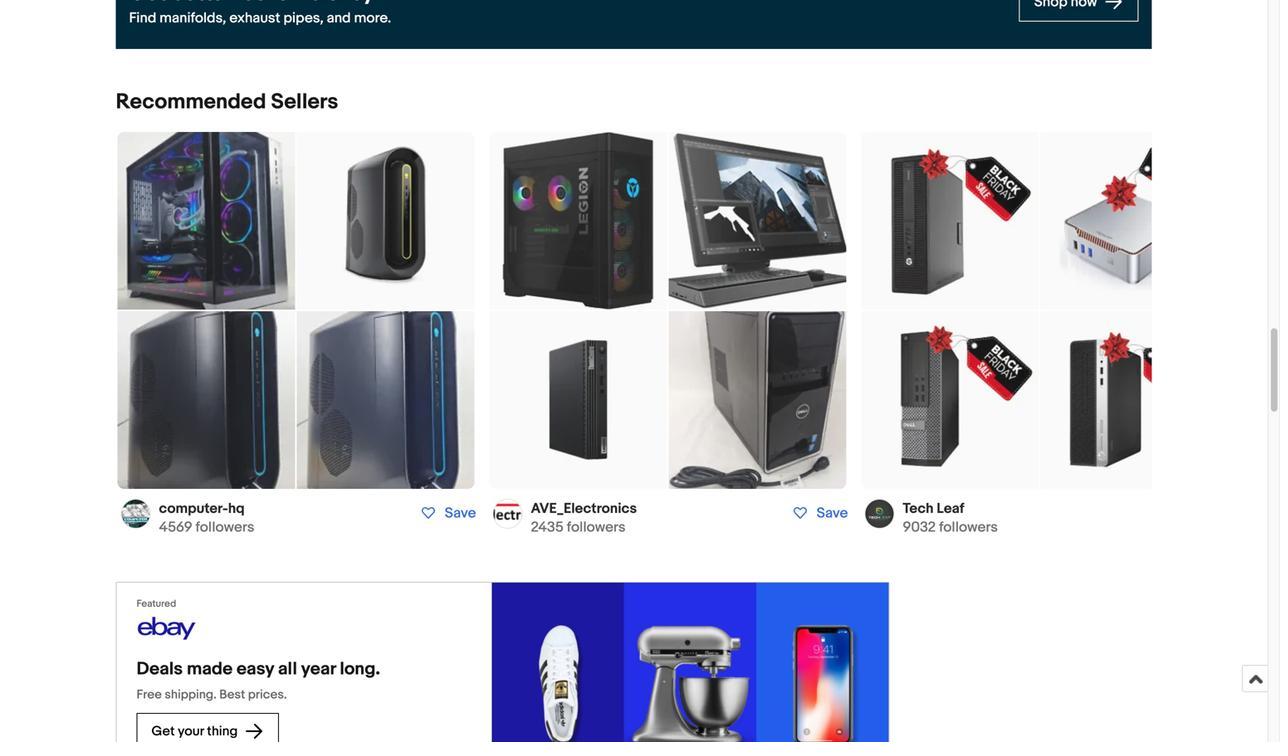Task type: vqa. For each thing, say whether or not it's contained in the screenshot.
the 'assumes'
no



Task type: describe. For each thing, give the bounding box(es) containing it.
sellers
[[271, 89, 338, 115]]

long.
[[340, 658, 380, 680]]

exhaust
[[229, 10, 280, 27]]

followers for tech
[[939, 519, 998, 536]]

get your thing
[[151, 724, 241, 740]]

2435
[[531, 519, 564, 536]]

pipes,
[[284, 10, 324, 27]]

save for ave_electronics 2435 followers
[[817, 505, 848, 522]]

easy
[[237, 658, 274, 680]]

save button for ave_electronics 2435 followers
[[784, 504, 853, 523]]

manifolds,
[[160, 10, 226, 27]]

year
[[301, 658, 336, 680]]

save for computer-hq 4569 followers
[[445, 505, 476, 522]]

thing
[[207, 724, 238, 740]]

computer-hq 4569 followers
[[159, 500, 254, 536]]



Task type: locate. For each thing, give the bounding box(es) containing it.
9032
[[903, 519, 936, 536]]

1 save button from the left
[[412, 504, 481, 523]]

followers down the hq
[[196, 519, 254, 536]]

free
[[137, 688, 162, 702]]

followers inside tech leaf 9032 followers
[[939, 519, 998, 536]]

recommended
[[116, 89, 266, 115]]

2 horizontal spatial followers
[[939, 519, 998, 536]]

1 horizontal spatial followers
[[567, 519, 626, 536]]

all
[[278, 658, 297, 680]]

followers inside computer-hq 4569 followers
[[196, 519, 254, 536]]

1 horizontal spatial save
[[817, 505, 848, 522]]

followers down 'ave_electronics'
[[567, 519, 626, 536]]

4569
[[159, 519, 192, 536]]

2 save button from the left
[[784, 504, 853, 523]]

find manifolds, exhaust pipes, and more.
[[129, 10, 391, 27]]

hq
[[228, 500, 245, 518]]

featured
[[137, 598, 176, 610]]

deals
[[137, 658, 183, 680]]

prices.
[[248, 688, 287, 702]]

leaf
[[937, 500, 964, 518]]

your
[[178, 724, 204, 740]]

recommended sellers
[[116, 89, 338, 115]]

0 horizontal spatial save button
[[412, 504, 481, 523]]

and
[[327, 10, 351, 27]]

3 followers from the left
[[939, 519, 998, 536]]

1 save from the left
[[445, 505, 476, 522]]

save button for computer-hq 4569 followers
[[412, 504, 481, 523]]

best
[[219, 688, 245, 702]]

followers for computer-
[[196, 519, 254, 536]]

ave_electronics 2435 followers
[[531, 500, 637, 536]]

deals made easy all year long. free shipping. best prices.
[[137, 658, 380, 702]]

followers
[[196, 519, 254, 536], [567, 519, 626, 536], [939, 519, 998, 536]]

save button
[[412, 504, 481, 523], [784, 504, 853, 523]]

0 horizontal spatial save
[[445, 505, 476, 522]]

1 followers from the left
[[196, 519, 254, 536]]

ave_electronics
[[531, 500, 637, 518]]

made
[[187, 658, 233, 680]]

shipping.
[[165, 688, 217, 702]]

get
[[151, 724, 175, 740]]

computer-
[[159, 500, 228, 518]]

followers inside ave_electronics 2435 followers
[[567, 519, 626, 536]]

tech
[[903, 500, 934, 518]]

2 followers from the left
[[567, 519, 626, 536]]

0 horizontal spatial followers
[[196, 519, 254, 536]]

followers down leaf
[[939, 519, 998, 536]]

2 save from the left
[[817, 505, 848, 522]]

tech leaf 9032 followers
[[903, 500, 998, 536]]

more.
[[354, 10, 391, 27]]

1 horizontal spatial save button
[[784, 504, 853, 523]]

find
[[129, 10, 156, 27]]

save
[[445, 505, 476, 522], [817, 505, 848, 522]]



